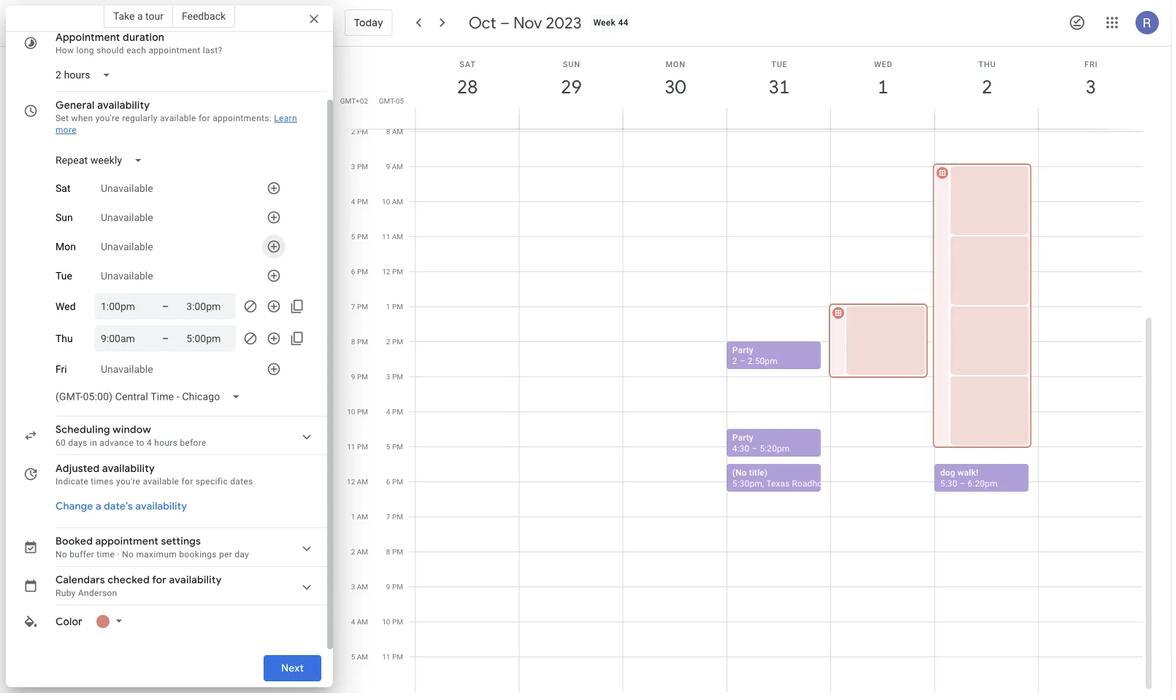 Task type: vqa. For each thing, say whether or not it's contained in the screenshot.
INTEREST
no



Task type: describe. For each thing, give the bounding box(es) containing it.
party 4:30 – 5:20pm
[[732, 433, 790, 454]]

availability inside adjusted availability indicate times you're available for specific dates
[[102, 462, 155, 475]]

0 horizontal spatial 2 pm
[[351, 127, 368, 136]]

am for 8 am
[[392, 127, 403, 136]]

unavailable for mon
[[101, 241, 153, 253]]

,
[[762, 479, 764, 489]]

2 am
[[351, 548, 368, 557]]

week 44
[[593, 18, 629, 28]]

change a date's availability
[[56, 500, 187, 513]]

Start time on Thursdays text field
[[101, 330, 145, 348]]

per
[[219, 550, 232, 560]]

booked
[[56, 535, 93, 549]]

scheduling
[[56, 424, 110, 437]]

7 cell from the left
[[1039, 0, 1143, 693]]

fri for fri 3
[[1085, 60, 1098, 69]]

buffer
[[70, 550, 94, 560]]

sat for sat
[[56, 182, 70, 194]]

6:20pm
[[968, 479, 998, 489]]

1 horizontal spatial 7 pm
[[386, 513, 403, 521]]

take a tour
[[113, 10, 164, 22]]

fri 3
[[1085, 60, 1098, 99]]

mon for mon
[[56, 241, 76, 253]]

calendars
[[56, 574, 105, 587]]

saturday, october 28 element
[[451, 70, 484, 104]]

scheduling window 60 days in advance to 4 hours before
[[56, 424, 206, 448]]

1 vertical spatial 5
[[386, 443, 390, 451]]

cell containing dog walk!
[[933, 0, 1039, 693]]

0 horizontal spatial 8 pm
[[351, 337, 368, 346]]

general
[[56, 99, 95, 112]]

maximum
[[136, 550, 177, 560]]

0 horizontal spatial 6 pm
[[351, 267, 368, 276]]

– inside 'party 2 – 2:50pm'
[[740, 356, 746, 366]]

9 am
[[386, 162, 403, 171]]

a for change
[[96, 500, 101, 513]]

feedback
[[182, 10, 226, 22]]

4 inside scheduling window 60 days in advance to 4 hours before
[[147, 438, 152, 448]]

(no title) 5:30pm , texas roadhouse
[[732, 468, 837, 489]]

should
[[97, 45, 124, 56]]

learn more link
[[56, 113, 297, 135]]

2023
[[546, 12, 582, 33]]

appointment
[[56, 31, 120, 44]]

0 vertical spatial available
[[160, 113, 196, 123]]

change
[[56, 500, 93, 513]]

12 for 12 am
[[347, 478, 355, 486]]

1 horizontal spatial 4 pm
[[386, 408, 403, 416]]

1 vertical spatial 5 pm
[[386, 443, 403, 451]]

12 am
[[347, 478, 368, 486]]

2:50pm
[[748, 356, 778, 366]]

2 vertical spatial 11
[[382, 653, 390, 662]]

1 cell from the left
[[416, 0, 520, 693]]

30 column header
[[623, 47, 727, 129]]

– right oct
[[500, 12, 510, 33]]

am for 4 am
[[357, 618, 368, 627]]

1 for am
[[351, 513, 355, 521]]

more
[[56, 125, 77, 135]]

3 column header
[[1038, 47, 1143, 129]]

8 am
[[386, 127, 403, 136]]

2 inside 'party 2 – 2:50pm'
[[732, 356, 737, 366]]

30
[[664, 75, 685, 99]]

bookings
[[179, 550, 217, 560]]

roadhouse
[[792, 479, 837, 489]]

checked
[[108, 574, 150, 587]]

gmt+02
[[340, 96, 368, 105]]

1 column header
[[831, 47, 935, 129]]

am for 2 am
[[357, 548, 368, 557]]

– inside party 4:30 – 5:20pm
[[752, 444, 758, 454]]

End time on Wednesdays text field
[[186, 298, 230, 316]]

oct
[[469, 12, 496, 33]]

to
[[136, 438, 144, 448]]

1 pm
[[386, 302, 403, 311]]

3 inside fri 3
[[1085, 75, 1095, 99]]

2 no from the left
[[122, 550, 134, 560]]

days
[[68, 438, 87, 448]]

learn more
[[56, 113, 297, 135]]

5:30
[[940, 479, 958, 489]]

3 cell from the left
[[623, 0, 727, 693]]

0 horizontal spatial 6
[[351, 267, 355, 276]]

appointment inside appointment duration how long should each appointment last?
[[149, 45, 200, 56]]

2 column header
[[934, 47, 1039, 129]]

long
[[76, 45, 94, 56]]

05
[[396, 96, 404, 105]]

1 vertical spatial 11
[[347, 443, 355, 451]]

texas
[[766, 479, 790, 489]]

2 vertical spatial 10
[[382, 618, 390, 627]]

duration
[[123, 31, 164, 44]]

– right the start time on thursdays text box
[[162, 333, 169, 345]]

31
[[768, 75, 789, 99]]

a for take
[[137, 10, 143, 22]]

4 am
[[351, 618, 368, 627]]

set when you're regularly available for appointments.
[[56, 113, 272, 123]]

1 vertical spatial 10
[[347, 408, 355, 416]]

thu 2
[[979, 60, 996, 99]]

color
[[56, 616, 83, 629]]

0 vertical spatial 10
[[382, 197, 390, 206]]

5:20pm
[[760, 444, 790, 454]]

29 column header
[[519, 47, 623, 129]]

before
[[180, 438, 206, 448]]

booked appointment settings no buffer time · no maximum bookings per day
[[56, 535, 249, 560]]

ruby
[[56, 589, 76, 599]]

4:30
[[732, 444, 750, 454]]

1 vertical spatial 8 pm
[[386, 548, 403, 557]]

you're inside adjusted availability indicate times you're available for specific dates
[[116, 477, 140, 487]]

0 horizontal spatial 5 pm
[[351, 232, 368, 241]]

tue 31
[[768, 60, 789, 99]]

sat 28
[[456, 60, 477, 99]]

week
[[593, 18, 616, 28]]

times
[[91, 477, 114, 487]]

tue for tue 31
[[771, 60, 788, 69]]

adjusted
[[56, 462, 100, 475]]

0 vertical spatial 10 pm
[[347, 408, 368, 416]]

availability up regularly on the top of page
[[97, 99, 150, 112]]

0 vertical spatial 8
[[386, 127, 390, 136]]

·
[[117, 550, 120, 560]]

time
[[97, 550, 115, 560]]

60
[[56, 438, 66, 448]]

wednesday, november 1 element
[[866, 70, 900, 104]]

31 column header
[[727, 47, 831, 129]]

3 am
[[351, 583, 368, 592]]

next
[[281, 662, 304, 676]]

wed 1
[[874, 60, 893, 99]]

indicate
[[56, 477, 88, 487]]

in
[[90, 438, 97, 448]]

unavailable for fri
[[101, 364, 153, 376]]

1 vertical spatial 11 pm
[[382, 653, 403, 662]]

mon for mon 30
[[666, 60, 686, 69]]

available inside adjusted availability indicate times you're available for specific dates
[[143, 477, 179, 487]]

settings
[[161, 535, 201, 549]]

advance
[[100, 438, 134, 448]]

0 vertical spatial you're
[[95, 113, 120, 123]]

party for 2
[[732, 345, 754, 355]]

28
[[456, 75, 477, 99]]

when
[[71, 113, 93, 123]]

window
[[113, 424, 151, 437]]

dog
[[940, 468, 955, 478]]

0 horizontal spatial 9 pm
[[351, 372, 368, 381]]

1 vertical spatial 10 pm
[[382, 618, 403, 627]]

am for 1 am
[[357, 513, 368, 521]]

for inside calendars checked for availability ruby anderson
[[152, 574, 167, 587]]



Task type: locate. For each thing, give the bounding box(es) containing it.
1 horizontal spatial 6
[[386, 478, 390, 486]]

2 pm down gmt+02 on the left top of page
[[351, 127, 368, 136]]

2 pm down 1 pm
[[386, 337, 403, 346]]

am up 1 am
[[357, 478, 368, 486]]

– inside the dog walk! 5:30 – 6:20pm
[[960, 479, 966, 489]]

tuesday, october 31 element
[[763, 70, 796, 104]]

1 vertical spatial 9 pm
[[386, 583, 403, 592]]

6 cell from the left
[[933, 0, 1039, 693]]

0 vertical spatial 11
[[382, 232, 390, 241]]

anderson
[[78, 589, 117, 599]]

mon
[[666, 60, 686, 69], [56, 241, 76, 253]]

2 vertical spatial 1
[[351, 513, 355, 521]]

thu for thu
[[56, 333, 73, 345]]

6 pm right the 12 am on the bottom of the page
[[386, 478, 403, 486]]

for left specific
[[182, 477, 193, 487]]

4
[[351, 197, 355, 206], [386, 408, 390, 416], [147, 438, 152, 448], [351, 618, 355, 627]]

0 vertical spatial 11 pm
[[347, 443, 368, 451]]

party 2 – 2:50pm
[[732, 345, 778, 366]]

5 pm
[[351, 232, 368, 241], [386, 443, 403, 451]]

1 vertical spatial you're
[[116, 477, 140, 487]]

End time on Thursdays text field
[[186, 330, 230, 348]]

1 horizontal spatial 12
[[382, 267, 390, 276]]

1 horizontal spatial 9 pm
[[386, 583, 403, 592]]

for down maximum
[[152, 574, 167, 587]]

sun inside sun 29
[[563, 60, 581, 69]]

tour
[[145, 10, 164, 22]]

0 vertical spatial 6 pm
[[351, 267, 368, 276]]

5 am
[[351, 653, 368, 662]]

thursday, november 2 element
[[970, 70, 1004, 104]]

10 pm up the 12 am on the bottom of the page
[[347, 408, 368, 416]]

0 vertical spatial 5
[[351, 232, 355, 241]]

fri up friday, november 3 element
[[1085, 60, 1098, 69]]

hours
[[154, 438, 178, 448]]

11
[[382, 232, 390, 241], [347, 443, 355, 451], [382, 653, 390, 662]]

0 vertical spatial wed
[[874, 60, 893, 69]]

12
[[382, 267, 390, 276], [347, 478, 355, 486]]

2 inside "thu 2"
[[981, 75, 991, 99]]

1 vertical spatial appointment
[[95, 535, 158, 549]]

you're
[[95, 113, 120, 123], [116, 477, 140, 487]]

4 cell from the left
[[727, 0, 837, 693]]

5 unavailable from the top
[[101, 364, 153, 376]]

– right 4:30
[[752, 444, 758, 454]]

sun for sun 29
[[563, 60, 581, 69]]

tue for tue
[[56, 270, 72, 282]]

am up 4 am
[[357, 583, 368, 592]]

appointment inside booked appointment settings no buffer time · no maximum bookings per day
[[95, 535, 158, 549]]

party inside 'party 2 – 2:50pm'
[[732, 345, 754, 355]]

thu inside the 2 column header
[[979, 60, 996, 69]]

wed up wednesday, november 1 element
[[874, 60, 893, 69]]

1 vertical spatial 1
[[386, 302, 390, 311]]

date's
[[104, 500, 133, 513]]

grid
[[339, 0, 1155, 693]]

1 vertical spatial for
[[182, 477, 193, 487]]

general availability
[[56, 99, 150, 112]]

appointment up ·
[[95, 535, 158, 549]]

1 horizontal spatial 1
[[386, 302, 390, 311]]

2 horizontal spatial for
[[199, 113, 210, 123]]

sun
[[563, 60, 581, 69], [56, 212, 73, 224]]

mon 30
[[664, 60, 686, 99]]

1 am
[[351, 513, 368, 521]]

sat inside sat 28
[[460, 60, 476, 69]]

sun 29
[[560, 60, 581, 99]]

sunday, october 29 element
[[555, 70, 588, 104]]

3 pm left 9 am
[[351, 162, 368, 171]]

for
[[199, 113, 210, 123], [182, 477, 193, 487], [152, 574, 167, 587]]

appointments.
[[213, 113, 272, 123]]

7 left 1 pm
[[351, 302, 355, 311]]

party inside party 4:30 – 5:20pm
[[732, 433, 754, 443]]

7 right 1 am
[[386, 513, 390, 521]]

3 unavailable from the top
[[101, 241, 153, 253]]

28 column header
[[415, 47, 520, 129]]

12 up 1 am
[[347, 478, 355, 486]]

1 horizontal spatial a
[[137, 10, 143, 22]]

11 pm right '5 am'
[[382, 653, 403, 662]]

a left tour at left
[[137, 10, 143, 22]]

1 horizontal spatial 7
[[386, 513, 390, 521]]

4 unavailable from the top
[[101, 270, 153, 282]]

a inside button
[[96, 500, 101, 513]]

0 vertical spatial 4 pm
[[351, 197, 368, 206]]

1 vertical spatial 7
[[386, 513, 390, 521]]

0 vertical spatial 1
[[877, 75, 888, 99]]

1 horizontal spatial mon
[[666, 60, 686, 69]]

walk!
[[958, 468, 978, 478]]

for left the appointments.
[[199, 113, 210, 123]]

wed for wed
[[56, 301, 76, 313]]

cell containing party
[[727, 0, 837, 693]]

0 vertical spatial 7 pm
[[351, 302, 368, 311]]

1 horizontal spatial 5 pm
[[386, 443, 403, 451]]

am down the 8 am
[[392, 162, 403, 171]]

1
[[877, 75, 888, 99], [386, 302, 390, 311], [351, 513, 355, 521]]

fri for fri
[[56, 364, 67, 376]]

0 horizontal spatial 1
[[351, 513, 355, 521]]

availability inside calendars checked for availability ruby anderson
[[169, 574, 222, 587]]

row
[[409, 0, 1143, 693]]

0 vertical spatial 9 pm
[[351, 372, 368, 381]]

11 up the 12 am on the bottom of the page
[[347, 443, 355, 451]]

wed left start time on wednesdays text box
[[56, 301, 76, 313]]

am for 3 am
[[357, 583, 368, 592]]

am down 4 am
[[357, 653, 368, 662]]

appointment
[[149, 45, 200, 56], [95, 535, 158, 549]]

– down walk!
[[960, 479, 966, 489]]

wed inside the 1 column header
[[874, 60, 893, 69]]

sat for sat 28
[[460, 60, 476, 69]]

0 vertical spatial mon
[[666, 60, 686, 69]]

3 pm down 1 pm
[[386, 372, 403, 381]]

sat down "more" on the left
[[56, 182, 70, 194]]

0 vertical spatial for
[[199, 113, 210, 123]]

fri
[[1085, 60, 1098, 69], [56, 364, 67, 376]]

3 pm
[[351, 162, 368, 171], [386, 372, 403, 381]]

0 horizontal spatial a
[[96, 500, 101, 513]]

unavailable for sat
[[101, 182, 153, 194]]

1 vertical spatial 4 pm
[[386, 408, 403, 416]]

0 horizontal spatial thu
[[56, 333, 73, 345]]

no down booked
[[56, 550, 67, 560]]

0 vertical spatial 12
[[382, 267, 390, 276]]

0 vertical spatial a
[[137, 10, 143, 22]]

10 up the 12 am on the bottom of the page
[[347, 408, 355, 416]]

1 horizontal spatial sun
[[563, 60, 581, 69]]

party for 4:30
[[732, 433, 754, 443]]

friday, november 3 element
[[1074, 70, 1108, 104]]

unavailable
[[101, 182, 153, 194], [101, 212, 153, 224], [101, 241, 153, 253], [101, 270, 153, 282], [101, 364, 153, 376]]

11 pm
[[347, 443, 368, 451], [382, 653, 403, 662]]

– left 2:50pm
[[740, 356, 746, 366]]

am for 12 am
[[357, 478, 368, 486]]

1 vertical spatial 3 pm
[[386, 372, 403, 381]]

8
[[386, 127, 390, 136], [351, 337, 355, 346], [386, 548, 390, 557]]

cell
[[416, 0, 520, 693], [520, 0, 623, 693], [623, 0, 727, 693], [727, 0, 837, 693], [829, 0, 935, 693], [933, 0, 1039, 693], [1039, 0, 1143, 693]]

appointment down duration
[[149, 45, 200, 56]]

11 down 10 am on the top
[[382, 232, 390, 241]]

am for 10 am
[[392, 197, 403, 206]]

1 vertical spatial available
[[143, 477, 179, 487]]

10 up the 11 am
[[382, 197, 390, 206]]

11 am
[[382, 232, 403, 241]]

dog walk! 5:30 – 6:20pm
[[940, 468, 998, 489]]

am for 11 am
[[392, 232, 403, 241]]

1 no from the left
[[56, 550, 67, 560]]

1 inside the 'wed 1'
[[877, 75, 888, 99]]

6
[[351, 267, 355, 276], [386, 478, 390, 486]]

1 horizontal spatial fri
[[1085, 60, 1098, 69]]

1 vertical spatial sun
[[56, 212, 73, 224]]

no right ·
[[122, 550, 134, 560]]

1 vertical spatial 8
[[351, 337, 355, 346]]

you're down "general availability"
[[95, 113, 120, 123]]

8 pm
[[351, 337, 368, 346], [386, 548, 403, 557]]

0 horizontal spatial fri
[[56, 364, 67, 376]]

4 pm
[[351, 197, 368, 206], [386, 408, 403, 416]]

0 vertical spatial sun
[[563, 60, 581, 69]]

wed for wed 1
[[874, 60, 893, 69]]

sat up saturday, october 28 element
[[460, 60, 476, 69]]

1 horizontal spatial 6 pm
[[386, 478, 403, 486]]

0 vertical spatial party
[[732, 345, 754, 355]]

a inside button
[[137, 10, 143, 22]]

appointment duration how long should each appointment last?
[[56, 31, 222, 56]]

2 party from the top
[[732, 433, 754, 443]]

1 party from the top
[[732, 345, 754, 355]]

6 pm left 12 pm
[[351, 267, 368, 276]]

am up 3 am
[[357, 548, 368, 557]]

2
[[981, 75, 991, 99], [351, 127, 355, 136], [386, 337, 390, 346], [732, 356, 737, 366], [351, 548, 355, 557]]

unavailable for sun
[[101, 212, 153, 224]]

0 horizontal spatial 12
[[347, 478, 355, 486]]

5 cell from the left
[[829, 0, 935, 693]]

0 vertical spatial 3 pm
[[351, 162, 368, 171]]

wed
[[874, 60, 893, 69], [56, 301, 76, 313]]

am up the 2 am
[[357, 513, 368, 521]]

adjusted availability indicate times you're available for specific dates
[[56, 462, 253, 487]]

am down 9 am
[[392, 197, 403, 206]]

each
[[126, 45, 146, 56]]

None field
[[50, 62, 122, 88], [50, 148, 154, 174], [50, 384, 252, 410], [50, 62, 122, 88], [50, 148, 154, 174], [50, 384, 252, 410]]

6 pm
[[351, 267, 368, 276], [386, 478, 403, 486]]

gmt-
[[379, 96, 396, 105]]

last?
[[203, 45, 222, 56]]

take
[[113, 10, 135, 22]]

regularly
[[122, 113, 157, 123]]

1 horizontal spatial 10 pm
[[382, 618, 403, 627]]

10 right 4 am
[[382, 618, 390, 627]]

availability inside button
[[135, 500, 187, 513]]

0 horizontal spatial sun
[[56, 212, 73, 224]]

1 vertical spatial a
[[96, 500, 101, 513]]

fri inside 3 column header
[[1085, 60, 1098, 69]]

sun for sun
[[56, 212, 73, 224]]

oct – nov 2023
[[469, 12, 582, 33]]

Start time on Wednesdays text field
[[101, 298, 145, 316]]

0 horizontal spatial 3 pm
[[351, 162, 368, 171]]

thu up thursday, november 2 element
[[979, 60, 996, 69]]

gmt-05
[[379, 96, 404, 105]]

0 vertical spatial tue
[[771, 60, 788, 69]]

1 horizontal spatial for
[[182, 477, 193, 487]]

0 vertical spatial 9
[[386, 162, 390, 171]]

availability down bookings
[[169, 574, 222, 587]]

1 horizontal spatial 11 pm
[[382, 653, 403, 662]]

2 vertical spatial 9
[[386, 583, 390, 592]]

1 vertical spatial 12
[[347, 478, 355, 486]]

0 horizontal spatial 7 pm
[[351, 302, 368, 311]]

you're up "change a date's availability"
[[116, 477, 140, 487]]

party up 4:30
[[732, 433, 754, 443]]

2 horizontal spatial 1
[[877, 75, 888, 99]]

2 unavailable from the top
[[101, 212, 153, 224]]

thu left the start time on thursdays text box
[[56, 333, 73, 345]]

1 vertical spatial fri
[[56, 364, 67, 376]]

2 vertical spatial for
[[152, 574, 167, 587]]

0 horizontal spatial 7
[[351, 302, 355, 311]]

calendars checked for availability ruby anderson
[[56, 574, 222, 599]]

am down 3 am
[[357, 618, 368, 627]]

am for 9 am
[[392, 162, 403, 171]]

1 vertical spatial party
[[732, 433, 754, 443]]

feedback button
[[173, 4, 235, 28]]

1 unavailable from the top
[[101, 182, 153, 194]]

1 horizontal spatial sat
[[460, 60, 476, 69]]

day
[[235, 550, 249, 560]]

0 horizontal spatial tue
[[56, 270, 72, 282]]

party up 2:50pm
[[732, 345, 754, 355]]

11 pm up the 12 am on the bottom of the page
[[347, 443, 368, 451]]

7 pm right 1 am
[[386, 513, 403, 521]]

a left date's on the left of the page
[[96, 500, 101, 513]]

1 vertical spatial tue
[[56, 270, 72, 282]]

12 down the 11 am
[[382, 267, 390, 276]]

nov
[[513, 12, 542, 33]]

am up 12 pm
[[392, 232, 403, 241]]

tue inside tue 31
[[771, 60, 788, 69]]

2 pm
[[351, 127, 368, 136], [386, 337, 403, 346]]

0 vertical spatial 2 pm
[[351, 127, 368, 136]]

unavailable for tue
[[101, 270, 153, 282]]

0 horizontal spatial sat
[[56, 182, 70, 194]]

6 right the 12 am on the bottom of the page
[[386, 478, 390, 486]]

0 horizontal spatial for
[[152, 574, 167, 587]]

1 vertical spatial 9
[[351, 372, 355, 381]]

availability down adjusted availability indicate times you're available for specific dates
[[135, 500, 187, 513]]

0 horizontal spatial 11 pm
[[347, 443, 368, 451]]

2 vertical spatial 8
[[386, 548, 390, 557]]

11 right '5 am'
[[382, 653, 390, 662]]

10 pm right 4 am
[[382, 618, 403, 627]]

available right regularly on the top of page
[[160, 113, 196, 123]]

(no
[[732, 468, 747, 478]]

1 horizontal spatial 8 pm
[[386, 548, 403, 557]]

monday, october 30 element
[[659, 70, 692, 104]]

1 vertical spatial thu
[[56, 333, 73, 345]]

availability down to
[[102, 462, 155, 475]]

next button
[[264, 651, 321, 687]]

learn
[[274, 113, 297, 123]]

fri up scheduling
[[56, 364, 67, 376]]

grid containing 28
[[339, 0, 1155, 693]]

– left end time on wednesdays text field
[[162, 301, 169, 313]]

1 vertical spatial wed
[[56, 301, 76, 313]]

9 pm
[[351, 372, 368, 381], [386, 583, 403, 592]]

a
[[137, 10, 143, 22], [96, 500, 101, 513]]

7
[[351, 302, 355, 311], [386, 513, 390, 521]]

take a tour button
[[104, 4, 173, 28]]

row containing party
[[409, 0, 1143, 693]]

2 cell from the left
[[520, 0, 623, 693]]

availability
[[97, 99, 150, 112], [102, 462, 155, 475], [135, 500, 187, 513], [169, 574, 222, 587]]

1 vertical spatial mon
[[56, 241, 76, 253]]

today button
[[345, 5, 393, 40]]

10 am
[[382, 197, 403, 206]]

0 vertical spatial 7
[[351, 302, 355, 311]]

9
[[386, 162, 390, 171], [351, 372, 355, 381], [386, 583, 390, 592]]

thu for thu 2
[[979, 60, 996, 69]]

1 vertical spatial 7 pm
[[386, 513, 403, 521]]

1 for pm
[[386, 302, 390, 311]]

am for 5 am
[[357, 653, 368, 662]]

set
[[56, 113, 69, 123]]

5:30pm
[[732, 479, 762, 489]]

change a date's availability button
[[50, 494, 193, 520]]

no
[[56, 550, 67, 560], [122, 550, 134, 560]]

dates
[[230, 477, 253, 487]]

7 pm left 1 pm
[[351, 302, 368, 311]]

1 vertical spatial 6 pm
[[386, 478, 403, 486]]

1 vertical spatial 2 pm
[[386, 337, 403, 346]]

0 vertical spatial 5 pm
[[351, 232, 368, 241]]

0 horizontal spatial no
[[56, 550, 67, 560]]

6 left 12 pm
[[351, 267, 355, 276]]

0 horizontal spatial 10 pm
[[347, 408, 368, 416]]

2 vertical spatial 5
[[351, 653, 355, 662]]

12 for 12 pm
[[382, 267, 390, 276]]

0 vertical spatial 8 pm
[[351, 337, 368, 346]]

1 horizontal spatial 3 pm
[[386, 372, 403, 381]]

available down "hours"
[[143, 477, 179, 487]]

29
[[560, 75, 581, 99]]

for inside adjusted availability indicate times you're available for specific dates
[[182, 477, 193, 487]]

10 pm
[[347, 408, 368, 416], [382, 618, 403, 627]]

mon inside mon 30
[[666, 60, 686, 69]]

1 horizontal spatial 2 pm
[[386, 337, 403, 346]]

am down 05
[[392, 127, 403, 136]]

1 vertical spatial 6
[[386, 478, 390, 486]]

1 horizontal spatial tue
[[771, 60, 788, 69]]



